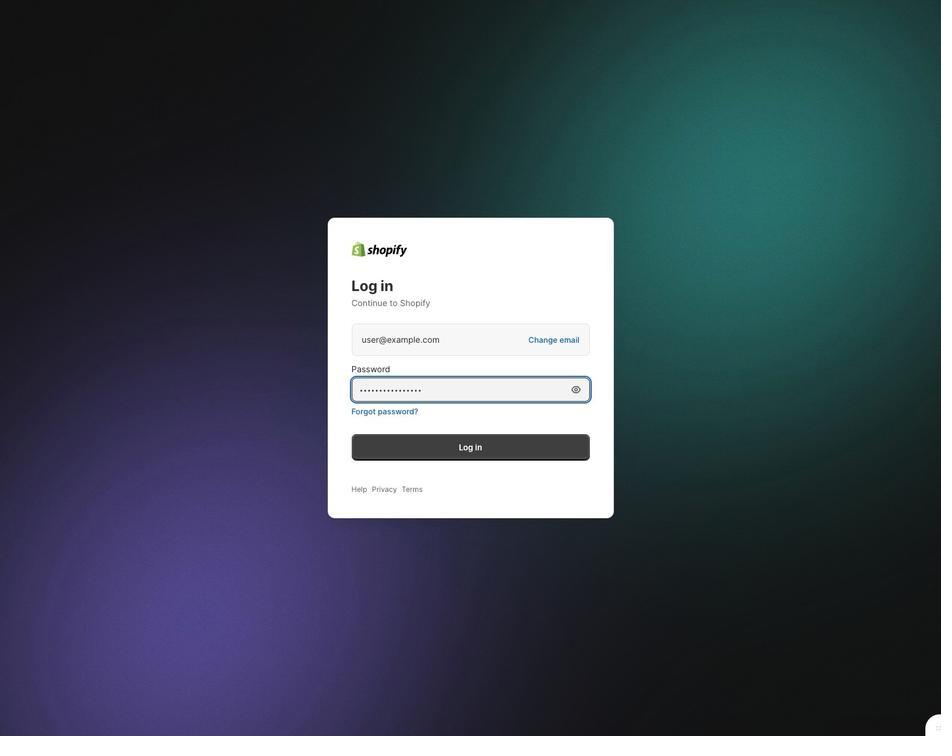 Task type: locate. For each thing, give the bounding box(es) containing it.
show password image
[[570, 384, 582, 396]]

None password field
[[352, 379, 570, 401]]



Task type: vqa. For each thing, say whether or not it's contained in the screenshot.
email
no



Task type: describe. For each thing, give the bounding box(es) containing it.
log in to shopify image
[[352, 242, 407, 258]]

show password element
[[570, 384, 582, 396]]



